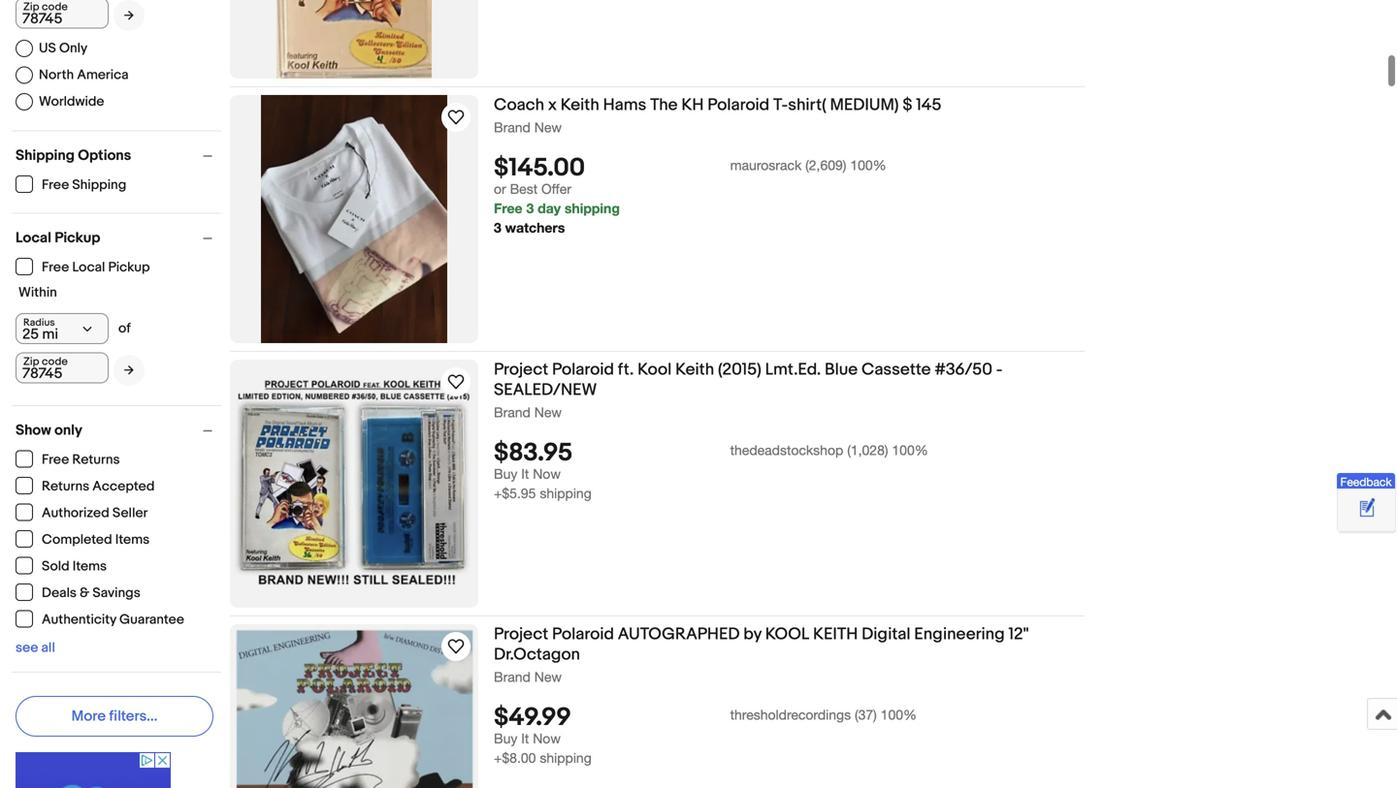 Task type: locate. For each thing, give the bounding box(es) containing it.
2 now from the top
[[533, 731, 561, 747]]

savings
[[93, 586, 140, 602]]

it inside thedeadstockshop (1,028) 100% buy it now +$5.95 shipping
[[521, 466, 529, 482]]

1 horizontal spatial local
[[72, 260, 105, 276]]

free shipping
[[42, 177, 126, 194]]

145
[[916, 95, 942, 115]]

free
[[42, 177, 69, 194], [494, 201, 523, 217], [42, 260, 69, 276], [42, 452, 69, 469]]

new down x
[[534, 119, 562, 135]]

watch coach x keith hams  the kh polaroid t-shirt( medium) $ 145 image
[[444, 106, 468, 129]]

local pickup
[[16, 229, 100, 247]]

project polaroid autographed by kool keith digital engineering  12" dr.octagon link
[[494, 625, 1085, 669]]

0 vertical spatial new
[[534, 119, 562, 135]]

free for free shipping
[[42, 177, 69, 194]]

0 vertical spatial now
[[533, 466, 561, 482]]

now inside thedeadstockshop (1,028) 100% buy it now +$5.95 shipping
[[533, 466, 561, 482]]

buy inside thedeadstockshop (1,028) 100% buy it now +$5.95 shipping
[[494, 466, 518, 482]]

100% inside maurosrack (2,609) 100% or best offer free 3 day shipping 3 watchers
[[850, 157, 887, 173]]

us
[[39, 40, 56, 57]]

brand for $83.95
[[494, 405, 531, 421]]

1 horizontal spatial items
[[115, 532, 150, 549]]

project inside project polaroid ft. kool keith (2015) lmt.ed. blue cassette #36/50 - sealed/new brand new
[[494, 360, 548, 380]]

polaroid left ft.
[[552, 360, 614, 380]]

2 project from the top
[[494, 625, 548, 645]]

3 new from the top
[[534, 669, 562, 685]]

None text field
[[16, 0, 109, 29]]

medium)
[[830, 95, 899, 115]]

kool
[[638, 360, 672, 380]]

sealed/new
[[494, 380, 597, 401]]

brand inside project polaroid ft. kool keith (2015) lmt.ed. blue cassette #36/50 - sealed/new brand new
[[494, 405, 531, 421]]

lmt.ed.
[[765, 360, 821, 380]]

0 vertical spatial buy
[[494, 466, 518, 482]]

100% for $49.99
[[881, 708, 917, 724]]

coach x keith hams  the kh polaroid t-shirt( medium) $ 145 link
[[494, 95, 1085, 119]]

free down local pickup
[[42, 260, 69, 276]]

local down local pickup dropdown button
[[72, 260, 105, 276]]

2 vertical spatial brand
[[494, 669, 531, 685]]

polaroid for $49.99
[[552, 625, 614, 645]]

1 brand from the top
[[494, 119, 531, 135]]

1 vertical spatial pickup
[[108, 260, 150, 276]]

100% right "(1,028)" on the right bottom of page
[[892, 443, 928, 459]]

2 vertical spatial 100%
[[881, 708, 917, 724]]

guarantee
[[119, 612, 184, 629]]

ft.
[[618, 360, 634, 380]]

keith
[[561, 95, 599, 115], [675, 360, 714, 380]]

advertisement region
[[16, 753, 171, 789]]

returns accepted link
[[16, 477, 156, 495]]

new inside "project polaroid autographed by kool keith digital engineering  12" dr.octagon brand new"
[[534, 669, 562, 685]]

shipping options
[[16, 147, 131, 164]]

shipping
[[565, 201, 620, 217], [540, 486, 592, 502], [540, 751, 592, 767]]

only
[[59, 40, 87, 57]]

deals
[[42, 586, 77, 602]]

now up the +$8.00
[[533, 731, 561, 747]]

free local pickup link
[[16, 258, 151, 276]]

1 vertical spatial shipping
[[72, 177, 126, 194]]

sold items link
[[16, 557, 108, 575]]

keith inside coach x keith hams  the kh polaroid t-shirt( medium) $ 145 brand new
[[561, 95, 599, 115]]

now up +$5.95
[[533, 466, 561, 482]]

new
[[534, 119, 562, 135], [534, 405, 562, 421], [534, 669, 562, 685]]

filters...
[[109, 708, 158, 726]]

keith right x
[[561, 95, 599, 115]]

local up within
[[16, 229, 51, 247]]

0 vertical spatial brand
[[494, 119, 531, 135]]

1 vertical spatial project
[[494, 625, 548, 645]]

apply within filter image
[[124, 364, 134, 377]]

project for $49.99
[[494, 625, 548, 645]]

project polaroid ft. kool keith (2015) lmt.ed. blue cassette #36/50 - sealed/new heading
[[494, 360, 1003, 401]]

shipping for $49.99
[[540, 751, 592, 767]]

coach x keith hams  the kh polaroid t-shirt( medium) $ 145 image
[[261, 95, 447, 343]]

brand down sealed/new
[[494, 405, 531, 421]]

1 it from the top
[[521, 466, 529, 482]]

more
[[71, 708, 106, 726]]

best
[[510, 181, 538, 197]]

project polaroid ft. kool keith (2015) lmt.ed. blue cassette #36/50 - sealed/new brand new
[[494, 360, 1003, 421]]

2 new from the top
[[534, 405, 562, 421]]

0 vertical spatial keith
[[561, 95, 599, 115]]

keith
[[813, 625, 858, 645]]

shipping for $83.95
[[540, 486, 592, 502]]

0 vertical spatial shipping
[[16, 147, 75, 164]]

1 vertical spatial it
[[521, 731, 529, 747]]

coach x keith hams  the kh polaroid t-shirt( medium) $ 145 heading
[[494, 95, 942, 115]]

buy
[[494, 466, 518, 482], [494, 731, 518, 747]]

brand down 'dr.octagon'
[[494, 669, 531, 685]]

returns up returns accepted
[[72, 452, 120, 469]]

0 vertical spatial shipping
[[565, 201, 620, 217]]

pickup up free local pickup link
[[55, 229, 100, 247]]

project inside "project polaroid autographed by kool keith digital engineering  12" dr.octagon brand new"
[[494, 625, 548, 645]]

show
[[16, 422, 51, 440]]

0 vertical spatial it
[[521, 466, 529, 482]]

it up +$5.95
[[521, 466, 529, 482]]

1 vertical spatial 3
[[494, 220, 501, 236]]

apply within filter image
[[124, 9, 134, 22]]

items down seller
[[115, 532, 150, 549]]

1 vertical spatial items
[[73, 559, 107, 575]]

0 horizontal spatial items
[[73, 559, 107, 575]]

maurosrack (2,609) 100% or best offer free 3 day shipping 3 watchers
[[494, 157, 887, 236]]

0 horizontal spatial 3
[[494, 220, 501, 236]]

now
[[533, 466, 561, 482], [533, 731, 561, 747]]

new down 'dr.octagon'
[[534, 669, 562, 685]]

free down shipping options
[[42, 177, 69, 194]]

2 vertical spatial polaroid
[[552, 625, 614, 645]]

now inside thresholdrecordings (37) 100% buy it now +$8.00 shipping
[[533, 731, 561, 747]]

free for free returns
[[42, 452, 69, 469]]

1 vertical spatial new
[[534, 405, 562, 421]]

the
[[650, 95, 678, 115]]

brand down coach at the top left of page
[[494, 119, 531, 135]]

polaroid
[[708, 95, 770, 115], [552, 360, 614, 380], [552, 625, 614, 645]]

authorized seller
[[42, 506, 148, 522]]

items up deals & savings
[[73, 559, 107, 575]]

buy up the +$8.00
[[494, 731, 518, 747]]

brand for $145.00
[[494, 119, 531, 135]]

north
[[39, 67, 74, 83]]

show only
[[16, 422, 82, 440]]

items for completed items
[[115, 532, 150, 549]]

1 now from the top
[[533, 466, 561, 482]]

shipping inside thresholdrecordings (37) 100% buy it now +$8.00 shipping
[[540, 751, 592, 767]]

shipping up free shipping link
[[16, 147, 75, 164]]

0 vertical spatial polaroid
[[708, 95, 770, 115]]

1 vertical spatial 100%
[[892, 443, 928, 459]]

polaroid left t-
[[708, 95, 770, 115]]

12"
[[1009, 625, 1029, 645]]

0 vertical spatial project
[[494, 360, 548, 380]]

1 horizontal spatial 3
[[526, 201, 534, 217]]

2 it from the top
[[521, 731, 529, 747]]

1 vertical spatial buy
[[494, 731, 518, 747]]

project right watch project polaroid autographed by kool keith digital engineering  12" dr.octagon image on the left
[[494, 625, 548, 645]]

100% right (2,609)
[[850, 157, 887, 173]]

1 new from the top
[[534, 119, 562, 135]]

watch project polaroid autographed by kool keith digital engineering  12" dr.octagon image
[[444, 636, 468, 659]]

deals & savings link
[[16, 584, 141, 602]]

new inside project polaroid ft. kool keith (2015) lmt.ed. blue cassette #36/50 - sealed/new brand new
[[534, 405, 562, 421]]

brand inside coach x keith hams  the kh polaroid t-shirt( medium) $ 145 brand new
[[494, 119, 531, 135]]

brand
[[494, 119, 531, 135], [494, 405, 531, 421], [494, 669, 531, 685]]

buy inside thresholdrecordings (37) 100% buy it now +$8.00 shipping
[[494, 731, 518, 747]]

1 vertical spatial keith
[[675, 360, 714, 380]]

within
[[18, 285, 57, 301]]

shirt(
[[788, 95, 826, 115]]

0 horizontal spatial local
[[16, 229, 51, 247]]

it
[[521, 466, 529, 482], [521, 731, 529, 747]]

0 vertical spatial pickup
[[55, 229, 100, 247]]

100% inside thedeadstockshop (1,028) 100% buy it now +$5.95 shipping
[[892, 443, 928, 459]]

authorized
[[42, 506, 109, 522]]

accepted
[[92, 479, 155, 495]]

1 project from the top
[[494, 360, 548, 380]]

3
[[526, 201, 534, 217], [494, 220, 501, 236]]

1 buy from the top
[[494, 466, 518, 482]]

1 vertical spatial polaroid
[[552, 360, 614, 380]]

project right watch project polaroid ft. kool keith (2015) lmt.ed. blue cassette #36/50 - sealed/new icon at the left of page
[[494, 360, 548, 380]]

shipping down offer
[[565, 201, 620, 217]]

free down show only
[[42, 452, 69, 469]]

new down sealed/new
[[534, 405, 562, 421]]

or
[[494, 181, 506, 197]]

buy up +$5.95
[[494, 466, 518, 482]]

polaroid inside "project polaroid autographed by kool keith digital engineering  12" dr.octagon brand new"
[[552, 625, 614, 645]]

free shipping link
[[16, 176, 127, 194]]

engineering
[[914, 625, 1005, 645]]

free down the or
[[494, 201, 523, 217]]

1 vertical spatial brand
[[494, 405, 531, 421]]

0 vertical spatial 100%
[[850, 157, 887, 173]]

buy for $83.95
[[494, 466, 518, 482]]

$145.00
[[494, 153, 585, 184]]

dr.octagon
[[494, 645, 580, 666]]

project for $83.95
[[494, 360, 548, 380]]

polaroid left autographed
[[552, 625, 614, 645]]

shipping right +$5.95
[[540, 486, 592, 502]]

autographed
[[618, 625, 740, 645]]

1 vertical spatial shipping
[[540, 486, 592, 502]]

t-
[[773, 95, 788, 115]]

returns accepted
[[42, 479, 155, 495]]

$49.99
[[494, 704, 571, 734]]

sold items
[[42, 559, 107, 575]]

it inside thresholdrecordings (37) 100% buy it now +$8.00 shipping
[[521, 731, 529, 747]]

items
[[115, 532, 150, 549], [73, 559, 107, 575]]

more filters...
[[71, 708, 158, 726]]

0 vertical spatial items
[[115, 532, 150, 549]]

thedeadstockshop
[[730, 443, 843, 459]]

new inside coach x keith hams  the kh polaroid t-shirt( medium) $ 145 brand new
[[534, 119, 562, 135]]

project polaroid ft. kool keith (2015) ltd edn blue cassette #2/50 - sealed/new! image
[[276, 0, 432, 79]]

1 horizontal spatial pickup
[[108, 260, 150, 276]]

keith right kool
[[675, 360, 714, 380]]

3 left watchers
[[494, 220, 501, 236]]

100%
[[850, 157, 887, 173], [892, 443, 928, 459], [881, 708, 917, 724]]

keith inside project polaroid ft. kool keith (2015) lmt.ed. blue cassette #36/50 - sealed/new brand new
[[675, 360, 714, 380]]

pickup down local pickup dropdown button
[[108, 260, 150, 276]]

it up the +$8.00
[[521, 731, 529, 747]]

3 left day
[[526, 201, 534, 217]]

polaroid inside project polaroid ft. kool keith (2015) lmt.ed. blue cassette #36/50 - sealed/new brand new
[[552, 360, 614, 380]]

returns down free returns link
[[42, 479, 89, 495]]

1 vertical spatial now
[[533, 731, 561, 747]]

shipping inside thedeadstockshop (1,028) 100% buy it now +$5.95 shipping
[[540, 486, 592, 502]]

(2,609)
[[805, 157, 846, 173]]

now for $83.95
[[533, 466, 561, 482]]

0 horizontal spatial keith
[[561, 95, 599, 115]]

2 buy from the top
[[494, 731, 518, 747]]

3 brand from the top
[[494, 669, 531, 685]]

0 vertical spatial local
[[16, 229, 51, 247]]

us only link
[[16, 40, 87, 57]]

2 vertical spatial shipping
[[540, 751, 592, 767]]

1 horizontal spatial keith
[[675, 360, 714, 380]]

2 vertical spatial new
[[534, 669, 562, 685]]

shipping down options
[[72, 177, 126, 194]]

shipping options button
[[16, 147, 221, 164]]

1 vertical spatial local
[[72, 260, 105, 276]]

100% right (37)
[[881, 708, 917, 724]]

None text field
[[16, 353, 109, 384]]

100% inside thresholdrecordings (37) 100% buy it now +$8.00 shipping
[[881, 708, 917, 724]]

kh
[[681, 95, 704, 115]]

2 brand from the top
[[494, 405, 531, 421]]

shipping right the +$8.00
[[540, 751, 592, 767]]

(1,028)
[[847, 443, 888, 459]]



Task type: describe. For each thing, give the bounding box(es) containing it.
free inside maurosrack (2,609) 100% or best offer free 3 day shipping 3 watchers
[[494, 201, 523, 217]]

feedback
[[1340, 475, 1392, 489]]

project polaroid ft. kool keith (2015) lmt.ed. blue cassette #36/50 - sealed/new link
[[494, 360, 1085, 404]]

watchers
[[505, 220, 565, 236]]

completed items
[[42, 532, 150, 549]]

by
[[744, 625, 762, 645]]

items for sold items
[[73, 559, 107, 575]]

seller
[[112, 506, 148, 522]]

thedeadstockshop (1,028) 100% buy it now +$5.95 shipping
[[494, 443, 928, 502]]

see all
[[16, 640, 55, 657]]

thresholdrecordings
[[730, 708, 851, 724]]

new for $145.00
[[534, 119, 562, 135]]

it for $49.99
[[521, 731, 529, 747]]

only
[[54, 422, 82, 440]]

us only
[[39, 40, 87, 57]]

-
[[996, 360, 1003, 380]]

$
[[903, 95, 912, 115]]

coach x keith hams  the kh polaroid t-shirt( medium) $ 145 brand new
[[494, 95, 942, 135]]

worldwide link
[[16, 93, 104, 111]]

local pickup button
[[16, 229, 221, 247]]

all
[[41, 640, 55, 657]]

hams
[[603, 95, 646, 115]]

show only button
[[16, 422, 221, 440]]

+$5.95
[[494, 486, 536, 502]]

0 horizontal spatial pickup
[[55, 229, 100, 247]]

#36/50
[[935, 360, 993, 380]]

watch project polaroid ft. kool keith (2015) lmt.ed. blue cassette #36/50 - sealed/new image
[[444, 371, 468, 394]]

project polaroid autographed by kool keith digital engineering  12" dr.octagon heading
[[494, 625, 1029, 666]]

coach
[[494, 95, 544, 115]]

offer
[[541, 181, 571, 197]]

buy for $49.99
[[494, 731, 518, 747]]

now for $49.99
[[533, 731, 561, 747]]

options
[[78, 147, 131, 164]]

america
[[77, 67, 129, 83]]

(2015)
[[718, 360, 761, 380]]

1 vertical spatial returns
[[42, 479, 89, 495]]

0 vertical spatial returns
[[72, 452, 120, 469]]

more filters... button
[[16, 697, 213, 737]]

of
[[118, 321, 131, 337]]

project polaroid autographed by kool keith digital engineering  12" dr.octagon image
[[230, 625, 478, 789]]

project polaroid ft. kool keith (2015) lmt.ed. blue cassette #36/50 - sealed/new image
[[230, 378, 478, 591]]

day
[[538, 201, 561, 217]]

free local pickup
[[42, 260, 150, 276]]

authenticity guarantee link
[[16, 611, 185, 629]]

see all button
[[16, 640, 55, 657]]

project polaroid autographed by kool keith digital engineering  12" dr.octagon brand new
[[494, 625, 1029, 685]]

blue
[[825, 360, 858, 380]]

authorized seller link
[[16, 504, 149, 522]]

north america link
[[16, 66, 129, 84]]

sold
[[42, 559, 69, 575]]

free returns
[[42, 452, 120, 469]]

polaroid for $83.95
[[552, 360, 614, 380]]

maurosrack
[[730, 157, 802, 173]]

worldwide
[[39, 93, 104, 110]]

polaroid inside coach x keith hams  the kh polaroid t-shirt( medium) $ 145 brand new
[[708, 95, 770, 115]]

shipping inside maurosrack (2,609) 100% or best offer free 3 day shipping 3 watchers
[[565, 201, 620, 217]]

new for $83.95
[[534, 405, 562, 421]]

digital
[[862, 625, 911, 645]]

it for $83.95
[[521, 466, 529, 482]]

cassette
[[862, 360, 931, 380]]

completed
[[42, 532, 112, 549]]

authenticity guarantee
[[42, 612, 184, 629]]

brand inside "project polaroid autographed by kool keith digital engineering  12" dr.octagon brand new"
[[494, 669, 531, 685]]

$83.95
[[494, 439, 573, 469]]

0 vertical spatial 3
[[526, 201, 534, 217]]

free for free local pickup
[[42, 260, 69, 276]]

x
[[548, 95, 557, 115]]

&
[[80, 586, 90, 602]]

100% for $83.95
[[892, 443, 928, 459]]

authenticity
[[42, 612, 116, 629]]

thresholdrecordings (37) 100% buy it now +$8.00 shipping
[[494, 708, 917, 767]]

free returns link
[[16, 451, 121, 469]]

completed items link
[[16, 531, 151, 549]]

see
[[16, 640, 38, 657]]

+$8.00
[[494, 751, 536, 767]]

north america
[[39, 67, 129, 83]]

deals & savings
[[42, 586, 140, 602]]

(37)
[[855, 708, 877, 724]]



Task type: vqa. For each thing, say whether or not it's contained in the screenshot.
100% associated with $83.95
yes



